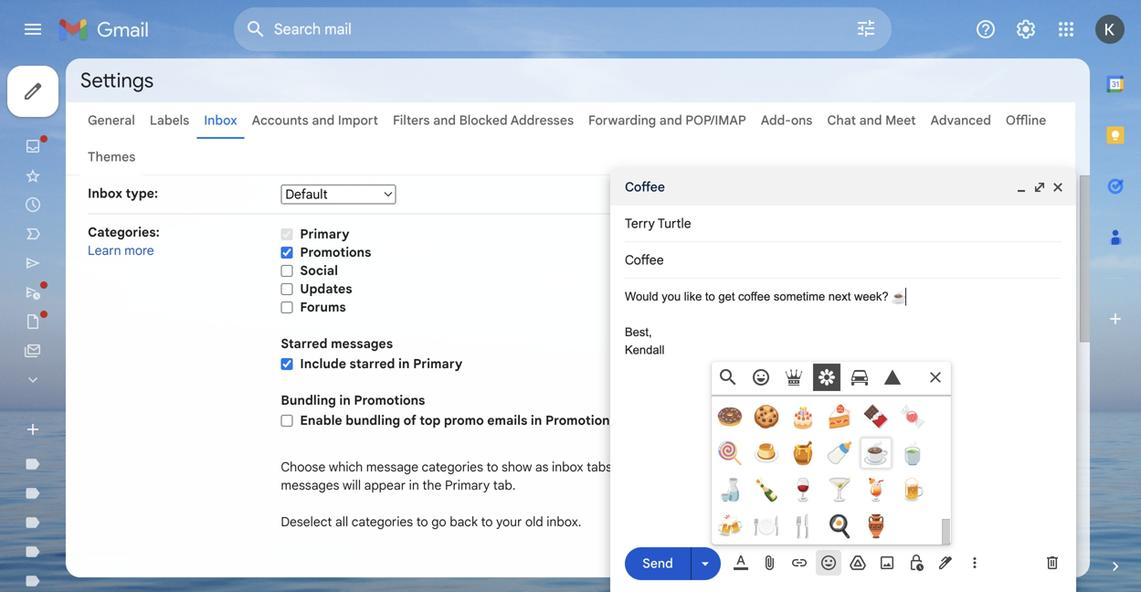 Task type: describe. For each thing, give the bounding box(es) containing it.
inbox link
[[204, 112, 237, 128]]

🍳 image
[[827, 514, 853, 539]]

back
[[450, 514, 478, 530]]

to inside the choose which message categories to show as inbox tabs. other messages will appear in the primary tab.
[[487, 459, 499, 475]]

blocked
[[459, 112, 508, 128]]

include starred in primary
[[300, 356, 463, 372]]

bundling
[[346, 413, 400, 429]]

🍾 image
[[754, 477, 780, 503]]

in right starred
[[399, 356, 410, 372]]

forwarding and pop/imap
[[589, 112, 747, 128]]

search mail image
[[240, 13, 272, 46]]

attach files image
[[761, 554, 780, 572]]

advanced
[[931, 112, 992, 128]]

ons
[[792, 112, 813, 128]]

top
[[420, 413, 441, 429]]

general
[[88, 112, 135, 128]]

0 vertical spatial messages
[[331, 336, 393, 352]]

Forums checkbox
[[281, 301, 293, 314]]

accounts and import
[[252, 112, 378, 128]]

forwarding and pop/imap link
[[589, 112, 747, 128]]

week?
[[855, 290, 889, 303]]

updates
[[300, 281, 353, 297]]

🍼 image
[[827, 441, 853, 466]]

coffee
[[739, 290, 771, 303]]

gmail image
[[59, 11, 158, 48]]

🍮 image
[[754, 441, 780, 466]]

inbox for 'inbox' link at the top of page
[[204, 112, 237, 128]]

Social checkbox
[[281, 264, 293, 278]]

in inside the choose which message categories to show as inbox tabs. other messages will appear in the primary tab.
[[409, 478, 419, 494]]

pop/imap
[[686, 112, 747, 128]]

general link
[[88, 112, 135, 128]]

forums
[[300, 299, 346, 315]]

addresses
[[511, 112, 574, 128]]

more
[[124, 243, 154, 259]]

themes
[[88, 149, 136, 165]]

settings image
[[1016, 18, 1038, 40]]

minimize image
[[1015, 180, 1029, 195]]

discard draft ‪(⌘⇧d)‬ image
[[1044, 554, 1062, 572]]

get
[[719, 290, 735, 303]]

coffee dialog
[[611, 0, 1077, 592]]

0 vertical spatial promotions
[[300, 245, 371, 261]]

advanced search options image
[[848, 10, 885, 47]]

social
[[300, 263, 338, 279]]

filters and blocked addresses
[[393, 112, 574, 128]]

terry
[[625, 216, 655, 232]]

1 vertical spatial primary
[[413, 356, 463, 372]]

🍺 image
[[900, 477, 926, 503]]

🍰 image
[[827, 404, 853, 430]]

to inside message body text field
[[706, 290, 716, 303]]

categories: learn more
[[88, 224, 160, 259]]

chat
[[828, 112, 857, 128]]

accounts
[[252, 112, 309, 128]]

1 vertical spatial categories
[[352, 514, 413, 530]]

send button
[[625, 547, 691, 580]]

choose which message categories to show as inbox tabs. other messages will appear in the primary tab.
[[281, 459, 653, 494]]

🍴 image
[[791, 514, 816, 539]]

like
[[685, 290, 702, 303]]

insert signature image
[[937, 554, 955, 572]]

and for accounts
[[312, 112, 335, 128]]

🍷 image
[[791, 477, 816, 503]]

categories:
[[88, 224, 160, 240]]

chat and meet link
[[828, 112, 916, 128]]

send
[[643, 556, 674, 572]]

kendall
[[625, 343, 665, 357]]

and for chat
[[860, 112, 883, 128]]

🍸 image
[[827, 477, 853, 503]]

other
[[619, 459, 653, 475]]

tabs.
[[587, 459, 616, 475]]

add-ons
[[761, 112, 813, 128]]

settings
[[80, 68, 154, 93]]

chat and meet
[[828, 112, 916, 128]]

learn more link
[[88, 243, 154, 259]]

next
[[829, 290, 851, 303]]

would
[[625, 290, 659, 303]]

include
[[300, 356, 346, 372]]

all
[[335, 514, 348, 530]]

you
[[662, 290, 681, 303]]

1 vertical spatial ☕ image
[[864, 441, 889, 466]]

pop out image
[[1033, 180, 1048, 195]]

best, kendall
[[625, 325, 665, 357]]

bundling in promotions
[[281, 393, 425, 409]]

🍩 image
[[718, 404, 743, 430]]

choose
[[281, 459, 326, 475]]

1 vertical spatial promotions
[[354, 393, 425, 409]]

categories inside the choose which message categories to show as inbox tabs. other messages will appear in the primary tab.
[[422, 459, 484, 475]]

inbox.
[[547, 514, 582, 530]]

in up enable
[[339, 393, 351, 409]]

as
[[536, 459, 549, 475]]

insert photo image
[[878, 554, 897, 572]]

the
[[423, 478, 442, 494]]



Task type: vqa. For each thing, say whether or not it's contained in the screenshot.
hour
no



Task type: locate. For each thing, give the bounding box(es) containing it.
categories down appear
[[352, 514, 413, 530]]

🍵 image
[[900, 441, 926, 466]]

promotions up the inbox
[[546, 413, 617, 429]]

categories up the on the left
[[422, 459, 484, 475]]

🍫 image
[[864, 404, 889, 430]]

would you like to get coffee sometime next week?
[[625, 290, 892, 303]]

your
[[496, 514, 522, 530]]

2 vertical spatial promotions
[[546, 413, 617, 429]]

inbox type:
[[88, 186, 158, 202]]

labels link
[[150, 112, 189, 128]]

navigation
[[0, 59, 219, 592]]

categories
[[422, 459, 484, 475], [352, 514, 413, 530]]

go
[[432, 514, 447, 530]]

deselect
[[281, 514, 332, 530]]

show
[[502, 459, 532, 475]]

best,
[[625, 325, 652, 339]]

1 and from the left
[[312, 112, 335, 128]]

labels
[[150, 112, 189, 128]]

old
[[526, 514, 544, 530]]

promo
[[444, 413, 484, 429]]

Updates checkbox
[[281, 282, 293, 296]]

messages inside the choose which message categories to show as inbox tabs. other messages will appear in the primary tab.
[[281, 478, 340, 494]]

starred
[[281, 336, 328, 352]]

coffee
[[625, 179, 665, 195]]

inbox right labels
[[204, 112, 237, 128]]

0 vertical spatial categories
[[422, 459, 484, 475]]

and right chat
[[860, 112, 883, 128]]

Subject field
[[625, 251, 1062, 270]]

1 horizontal spatial inbox
[[204, 112, 237, 128]]

to
[[706, 290, 716, 303], [487, 459, 499, 475], [417, 514, 428, 530], [481, 514, 493, 530]]

1 horizontal spatial ☕ image
[[892, 291, 907, 305]]

☕ image
[[892, 291, 907, 305], [864, 441, 889, 466]]

in left the on the left
[[409, 478, 419, 494]]

promotions
[[300, 245, 371, 261], [354, 393, 425, 409], [546, 413, 617, 429]]

Include starred in Primary checkbox
[[281, 357, 293, 371]]

will
[[343, 478, 361, 494]]

None search field
[[234, 7, 892, 51]]

in right emails
[[531, 413, 542, 429]]

bundling
[[281, 393, 336, 409]]

more send options image
[[697, 555, 715, 573]]

in
[[399, 356, 410, 372], [339, 393, 351, 409], [531, 413, 542, 429], [409, 478, 419, 494]]

🏺 image
[[864, 514, 889, 539]]

more options image
[[970, 554, 981, 572]]

import
[[338, 112, 378, 128]]

promotions up 'bundling'
[[354, 393, 425, 409]]

terry turtle
[[625, 216, 692, 232]]

0 vertical spatial inbox
[[204, 112, 237, 128]]

which
[[329, 459, 363, 475]]

🍹 image
[[864, 477, 889, 503]]

accounts and import link
[[252, 112, 378, 128]]

and for forwarding
[[660, 112, 683, 128]]

add-
[[761, 112, 792, 128]]

filters
[[393, 112, 430, 128]]

offline
[[1006, 112, 1047, 128]]

1 horizontal spatial categories
[[422, 459, 484, 475]]

starred
[[350, 356, 395, 372]]

and
[[312, 112, 335, 128], [433, 112, 456, 128], [660, 112, 683, 128], [860, 112, 883, 128]]

insert link ‪(⌘k)‬ image
[[791, 554, 809, 572]]

to left "go"
[[417, 514, 428, 530]]

primary
[[300, 226, 350, 242], [413, 356, 463, 372], [445, 478, 490, 494]]

☕ image inside message body text field
[[892, 291, 907, 305]]

add-ons link
[[761, 112, 813, 128]]

🍶 image
[[718, 477, 743, 503]]

inbox left type:
[[88, 186, 122, 202]]

type:
[[126, 186, 158, 202]]

🍻 image
[[718, 514, 743, 539]]

toggle confidential mode image
[[908, 554, 926, 572]]

0 vertical spatial primary
[[300, 226, 350, 242]]

and right filters
[[433, 112, 456, 128]]

and left pop/imap
[[660, 112, 683, 128]]

☕ image right week?
[[892, 291, 907, 305]]

insert files using drive image
[[849, 554, 868, 572]]

promotions up social
[[300, 245, 371, 261]]

☕ image up 🍹 image
[[864, 441, 889, 466]]

🍯 image
[[791, 441, 816, 466]]

deselect all categories to go back to your old inbox.
[[281, 514, 582, 530]]

🍭 image
[[718, 441, 743, 466]]

inbox
[[552, 459, 584, 475]]

turtle
[[658, 216, 692, 232]]

primary up top
[[413, 356, 463, 372]]

2 and from the left
[[433, 112, 456, 128]]

messages up starred
[[331, 336, 393, 352]]

0 vertical spatial ☕ image
[[892, 291, 907, 305]]

learn
[[88, 243, 121, 259]]

to left get
[[706, 290, 716, 303]]

🍪 image
[[754, 404, 780, 430]]

4 and from the left
[[860, 112, 883, 128]]

primary right the on the left
[[445, 478, 490, 494]]

Message Body text field
[[625, 288, 1062, 528]]

message
[[366, 459, 419, 475]]

close image
[[1051, 180, 1066, 195]]

appear
[[364, 478, 406, 494]]

to left your
[[481, 514, 493, 530]]

inbox
[[204, 112, 237, 128], [88, 186, 122, 202]]

0 horizontal spatial ☕ image
[[864, 441, 889, 466]]

1 vertical spatial inbox
[[88, 186, 122, 202]]

starred messages
[[281, 336, 393, 352]]

primary inside the choose which message categories to show as inbox tabs. other messages will appear in the primary tab.
[[445, 478, 490, 494]]

🎂 image
[[791, 404, 816, 430]]

3 and from the left
[[660, 112, 683, 128]]

enable
[[300, 413, 343, 429]]

Search mail text field
[[274, 20, 804, 38]]

Enable bundling of top promo emails in Promotions checkbox
[[281, 414, 293, 428]]

enable bundling of top promo emails in promotions
[[300, 413, 617, 429]]

sometime
[[774, 290, 826, 303]]

meet
[[886, 112, 916, 128]]

forwarding
[[589, 112, 657, 128]]

messages
[[331, 336, 393, 352], [281, 478, 340, 494]]

emails
[[487, 413, 528, 429]]

insert emoji ‪(⌘⇧2)‬ image
[[820, 554, 838, 572]]

tab list
[[1091, 59, 1142, 527]]

0 horizontal spatial inbox
[[88, 186, 122, 202]]

🍽 image
[[754, 514, 780, 539]]

and for filters
[[433, 112, 456, 128]]

messages down 'choose'
[[281, 478, 340, 494]]

tab.
[[493, 478, 516, 494]]

Promotions checkbox
[[281, 246, 293, 259]]

support image
[[975, 18, 997, 40]]

1 vertical spatial messages
[[281, 478, 340, 494]]

0 horizontal spatial categories
[[352, 514, 413, 530]]

offline link
[[1006, 112, 1047, 128]]

and left the import
[[312, 112, 335, 128]]

2 vertical spatial primary
[[445, 478, 490, 494]]

filters and blocked addresses link
[[393, 112, 574, 128]]

to up "tab."
[[487, 459, 499, 475]]

🍬 image
[[900, 404, 926, 430]]

themes link
[[88, 149, 136, 165]]

primary up social
[[300, 226, 350, 242]]

advanced link
[[931, 112, 992, 128]]

of
[[404, 413, 417, 429]]

inbox for inbox type:
[[88, 186, 122, 202]]



